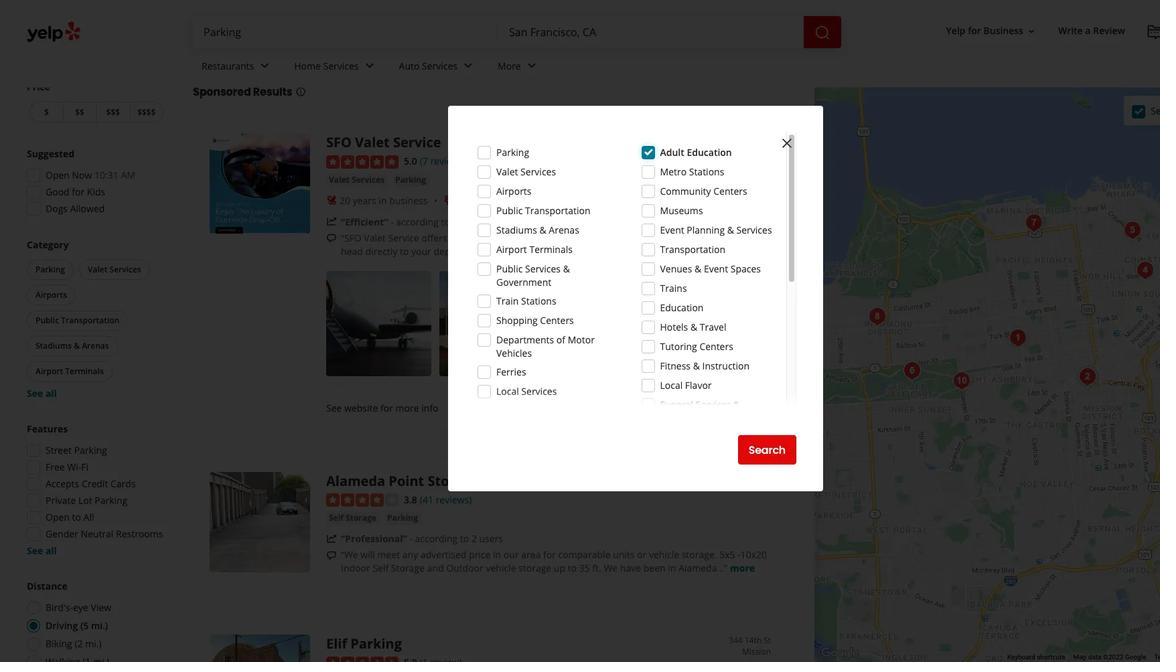 Task type: describe. For each thing, give the bounding box(es) containing it.
to left all
[[72, 511, 81, 524]]

16 info v2 image
[[777, 55, 788, 66]]

"professional"
[[341, 533, 407, 546]]

"efficient" - according to 1 user
[[341, 215, 480, 228]]

funeral
[[660, 399, 693, 411]]

parking link for valet
[[393, 173, 429, 187]]

parking
[[513, 232, 546, 244]]

stadiums & arenas button
[[27, 336, 118, 356]]

alameda point storage
[[326, 472, 479, 490]]

category
[[27, 238, 69, 251]]

2
[[472, 533, 477, 546]]

more link for alameda point storage
[[730, 562, 755, 575]]

home
[[294, 59, 321, 72]]

government
[[496, 276, 552, 289]]

alameda point storage image
[[210, 472, 310, 573]]

price group
[[27, 80, 166, 125]]

services inside valet services link
[[352, 174, 385, 185]]

16 years in business v2 image
[[326, 195, 337, 206]]

hotels & travel
[[660, 321, 726, 334]]

24 chevron down v2 image
[[524, 58, 540, 74]]

all
[[83, 511, 94, 524]]

according for "efficient"
[[396, 215, 439, 228]]

centers for shopping centers
[[540, 314, 574, 327]]

keyboard shortcuts
[[1007, 654, 1066, 661]]

parking button for sfo valet service
[[393, 173, 429, 187]]

$$
[[75, 107, 84, 118]]

parking down 5.0
[[395, 174, 426, 185]]

parking right elif
[[351, 635, 402, 653]]

terminals inside airport terminals button
[[65, 366, 104, 377]]

to inside "we will meet any advertised price in our area for comparable units or vehicle storage. 5x5 -10x20 indoor self storage and outdoor vehicle storage up to 35 ft. we have been in alameda…"
[[568, 562, 577, 575]]

mi.) for biking (2 mi.)
[[85, 638, 102, 650]]

price
[[469, 549, 491, 562]]

1 horizontal spatial view
[[688, 400, 713, 415]]

20
[[340, 194, 350, 207]]

your
[[411, 245, 431, 258]]

3.8 link
[[404, 492, 417, 507]]

stadiums inside button
[[36, 340, 72, 352]]

3.8
[[404, 494, 417, 506]]

parking up 16 info v2 image
[[283, 48, 346, 70]]

view website link
[[675, 393, 771, 422]]

user actions element
[[936, 19, 1160, 46]]

at
[[548, 232, 557, 244]]

se
[[1151, 104, 1160, 117]]

top 10 best parking near san francisco, california
[[193, 48, 590, 70]]

1 horizontal spatial valet services
[[329, 174, 385, 185]]

0 horizontal spatial valet services button
[[79, 260, 150, 280]]

0 vertical spatial sfo
[[326, 133, 352, 151]]

curbside
[[450, 232, 487, 244]]

$$$$ button
[[129, 102, 163, 123]]

accepts credit cards
[[46, 478, 136, 490]]

24 chevron down v2 image for restaurants
[[257, 58, 273, 74]]

credit
[[82, 478, 108, 490]]

biking
[[46, 638, 72, 650]]

street
[[46, 444, 72, 457]]

now
[[72, 169, 92, 182]]

airport.
[[638, 232, 671, 244]]

$ button
[[29, 102, 63, 123]]

an
[[520, 245, 532, 258]]

arenas inside stadiums & arenas button
[[82, 340, 109, 352]]

1 vertical spatial event
[[704, 263, 728, 275]]

& inside button
[[74, 340, 80, 352]]

airport terminals inside search 'dialog'
[[496, 243, 573, 256]]

near
[[349, 48, 387, 70]]

valet up directly
[[364, 232, 386, 244]]

storage.
[[682, 549, 717, 562]]

public inside 'button'
[[36, 315, 59, 326]]

in right years
[[379, 194, 387, 207]]

search
[[749, 442, 786, 458]]

auto services link
[[388, 48, 487, 87]]

"we
[[341, 549, 358, 562]]

1 vertical spatial transportation
[[660, 243, 726, 256]]

online,
[[714, 232, 743, 244]]

16 trending v2 image for "efficient"
[[326, 217, 337, 227]]

parking down cards
[[95, 494, 127, 507]]

(2
[[75, 638, 83, 650]]

alameda point storage link
[[326, 472, 479, 490]]

valet services link
[[326, 173, 387, 187]]

data
[[1088, 654, 1102, 661]]

16 info v2 image
[[295, 86, 306, 97]]

valet services inside search 'dialog'
[[496, 165, 556, 178]]

adult education
[[660, 146, 732, 159]]

family-owned & operated
[[457, 194, 570, 207]]

departments
[[496, 334, 554, 346]]

0 vertical spatial event
[[660, 224, 684, 236]]

reviews) for sfo valet service
[[431, 155, 466, 167]]

sfo valet service link
[[326, 133, 441, 151]]

- inside "we will meet any advertised price in our area for comparable units or vehicle storage. 5x5 -10x20 indoor self storage and outdoor vehicle storage up to 35 ft. we have been in alameda…"
[[738, 549, 741, 562]]

elif parking link
[[326, 635, 402, 653]]

google image
[[818, 645, 862, 663]]

biking (2 mi.)
[[46, 638, 102, 650]]

directly
[[365, 245, 397, 258]]

terminals inside search 'dialog'
[[530, 243, 573, 256]]

to inside "sfo valet service offers curbside valet parking at sfo international airport. check-in online, then head directly to your departing terminal. an sfo valet service representative will…"
[[400, 245, 409, 258]]

group containing category
[[24, 238, 166, 401]]

more for storage
[[730, 562, 755, 575]]

$$$ button
[[96, 102, 129, 123]]

see portfolio
[[691, 317, 746, 330]]

- for "efficient"
[[391, 215, 394, 228]]

valet up valet services link
[[355, 133, 390, 151]]

review
[[1093, 24, 1125, 37]]

valet up public transportation 'button'
[[88, 264, 107, 275]]

to left '1'
[[441, 215, 450, 228]]

fitness
[[660, 360, 691, 372]]

yelp for business
[[946, 24, 1024, 37]]

users
[[479, 533, 503, 546]]

then
[[745, 232, 766, 244]]

and
[[427, 562, 444, 575]]

restrooms
[[116, 528, 163, 541]]

airport terminals inside airport terminals button
[[36, 366, 104, 377]]

0 horizontal spatial valet services
[[88, 264, 141, 275]]

20 years in business
[[340, 194, 428, 207]]

te link
[[1155, 654, 1160, 661]]

offers
[[422, 232, 447, 244]]

price
[[27, 80, 50, 93]]

& left at
[[540, 224, 546, 236]]

a
[[1085, 24, 1091, 37]]

st
[[764, 635, 771, 647]]

outdoor
[[446, 562, 484, 575]]

features
[[27, 423, 68, 435]]

see all for features
[[27, 545, 57, 557]]

map region
[[704, 0, 1160, 663]]

$
[[44, 107, 49, 118]]

parking up fi
[[74, 444, 107, 457]]

3.8 star rating image
[[326, 494, 399, 507]]

open for open now 10:31 am
[[46, 169, 70, 182]]

to left the 2
[[460, 533, 469, 546]]

parking button for alameda point storage
[[384, 512, 421, 525]]

- for "professional"
[[410, 533, 413, 546]]

instruction
[[702, 360, 750, 372]]

group containing features
[[23, 423, 166, 558]]

search button
[[738, 435, 797, 465]]

services inside public services & government
[[525, 263, 561, 275]]

head
[[341, 245, 363, 258]]

1 vertical spatial parking button
[[27, 260, 74, 280]]

units
[[613, 549, 635, 562]]

free
[[46, 461, 65, 474]]

stations for train stations
[[521, 295, 556, 307]]

funeral services & cemeteries
[[660, 399, 740, 425]]

see up the distance
[[27, 545, 43, 557]]

"sfo valet service offers curbside valet parking at sfo international airport. check-in online, then head directly to your departing terminal. an sfo valet service representative will…"
[[341, 232, 766, 258]]

5 star rating image for parking
[[326, 657, 399, 663]]

airports inside search 'dialog'
[[496, 185, 532, 198]]

parking link for point
[[384, 512, 421, 525]]

2 vertical spatial service
[[578, 245, 609, 258]]

metro
[[660, 165, 687, 178]]

1 vertical spatial education
[[660, 301, 704, 314]]

for right website
[[381, 402, 393, 414]]

& down tutoring centers
[[693, 360, 700, 372]]

google
[[1125, 654, 1147, 661]]

good for kids
[[46, 186, 105, 198]]

see up features
[[27, 387, 43, 400]]



Task type: vqa. For each thing, say whether or not it's contained in the screenshot.
Page
no



Task type: locate. For each thing, give the bounding box(es) containing it.
0 vertical spatial stations
[[689, 165, 724, 178]]

0 horizontal spatial 24 chevron down v2 image
[[257, 58, 273, 74]]

0 horizontal spatial -
[[391, 215, 394, 228]]

storage down 3.8 star rating image
[[346, 513, 376, 524]]

public
[[496, 204, 523, 217], [496, 263, 523, 275], [36, 315, 59, 326]]

1 horizontal spatial valet services button
[[326, 173, 387, 187]]

2 see all from the top
[[27, 545, 57, 557]]

& left travel
[[691, 321, 697, 334]]

dogs
[[46, 202, 68, 215]]

2 horizontal spatial storage
[[428, 472, 479, 490]]

parking link down 5.0
[[393, 173, 429, 187]]

public transportation up stadiums & arenas button
[[36, 315, 119, 326]]

option group containing distance
[[23, 580, 166, 663]]

for inside button
[[968, 24, 981, 37]]

open down 'private' on the bottom of the page
[[46, 511, 70, 524]]

more link down online,
[[705, 245, 730, 258]]

according
[[396, 215, 439, 228], [415, 533, 458, 546]]

all down gender
[[45, 545, 57, 557]]

lombard street garage image
[[1021, 210, 1048, 236]]

transportation inside public transportation 'button'
[[61, 315, 119, 326]]

0 vertical spatial -
[[391, 215, 394, 228]]

stadiums & arenas inside search 'dialog'
[[496, 224, 579, 236]]

see all button down airport terminals button at the left
[[27, 387, 57, 400]]

0 horizontal spatial self
[[329, 513, 344, 524]]

sponsored
[[193, 84, 251, 100]]

1 horizontal spatial arenas
[[549, 224, 579, 236]]

all down airport terminals button at the left
[[45, 387, 57, 400]]

airport
[[496, 243, 527, 256], [36, 366, 63, 377]]

stadiums up airport terminals button at the left
[[36, 340, 72, 352]]

open up good
[[46, 169, 70, 182]]

- down "20 years in business"
[[391, 215, 394, 228]]

see all button down gender
[[27, 545, 57, 557]]

lot
[[78, 494, 92, 507]]

2 see all button from the top
[[27, 545, 57, 557]]

arenas
[[549, 224, 579, 236], [82, 340, 109, 352]]

for right yelp
[[968, 24, 981, 37]]

sfo down at
[[534, 245, 552, 258]]

2 horizontal spatial 24 chevron down v2 image
[[460, 58, 476, 74]]

suggested
[[27, 147, 74, 160]]

mi.) right (2
[[85, 638, 102, 650]]

0 vertical spatial airport
[[496, 243, 527, 256]]

adult
[[660, 146, 685, 159]]

1 vertical spatial vehicle
[[486, 562, 516, 575]]

1 vertical spatial see all button
[[27, 545, 57, 557]]

service for "sfo valet service offers curbside valet parking at sfo international airport. check-in online, then head directly to your departing terminal. an sfo valet service representative will…"
[[388, 232, 419, 244]]

0 vertical spatial see all button
[[27, 387, 57, 400]]

24 chevron down v2 image
[[257, 58, 273, 74], [361, 58, 378, 74], [460, 58, 476, 74]]

advertised
[[421, 549, 467, 562]]

airports inside button
[[36, 289, 67, 301]]

1 horizontal spatial airport
[[496, 243, 527, 256]]

0 horizontal spatial stadiums
[[36, 340, 72, 352]]

(41 reviews) link
[[420, 492, 472, 507]]

bird's-
[[46, 602, 73, 614]]

1 open from the top
[[46, 169, 70, 182]]

0 horizontal spatial stations
[[521, 295, 556, 307]]

education up metro stations
[[687, 146, 732, 159]]

2 horizontal spatial sfo
[[559, 232, 577, 244]]

0 vertical spatial more
[[705, 245, 730, 258]]

keyboard
[[1007, 654, 1035, 661]]

arenas down operated
[[549, 224, 579, 236]]

"professional" - according to 2 users
[[341, 533, 503, 546]]

francisco,
[[424, 48, 507, 70]]

1 vertical spatial reviews)
[[436, 494, 472, 506]]

1 vertical spatial stadiums & arenas
[[36, 340, 109, 352]]

in right been
[[668, 562, 676, 575]]

2 vertical spatial centers
[[700, 340, 733, 353]]

vehicle up been
[[649, 549, 679, 562]]

centers for tutoring centers
[[700, 340, 733, 353]]

airport up public services & government
[[496, 243, 527, 256]]

1 all from the top
[[45, 387, 57, 400]]

0 vertical spatial 5 star rating image
[[326, 155, 399, 169]]

see left website
[[326, 402, 342, 414]]

stations up community centers at the top of the page
[[689, 165, 724, 178]]

sfo up valet services link
[[326, 133, 352, 151]]

stadiums & arenas
[[496, 224, 579, 236], [36, 340, 109, 352]]

airport terminals up public services & government
[[496, 243, 573, 256]]

1 see all from the top
[[27, 387, 57, 400]]

projects image
[[1147, 24, 1160, 40]]

trains
[[660, 282, 687, 295]]

search dialog
[[0, 0, 1160, 663]]

spaces
[[731, 263, 761, 275]]

according for "professional"
[[415, 533, 458, 546]]

neutral
[[81, 528, 113, 541]]

valet services up public transportation 'button'
[[88, 264, 141, 275]]

344 14th st mission
[[729, 635, 771, 658]]

self
[[329, 513, 344, 524], [373, 562, 389, 575]]

music concourse parking image
[[899, 358, 926, 385]]

all for features
[[45, 545, 57, 557]]

to left your
[[400, 245, 409, 258]]

0 vertical spatial storage
[[428, 472, 479, 490]]

mi.) right (5
[[91, 620, 108, 632]]

hotels
[[660, 321, 688, 334]]

arenas inside search 'dialog'
[[549, 224, 579, 236]]

0 vertical spatial valet services button
[[326, 173, 387, 187]]

1 vertical spatial storage
[[346, 513, 376, 524]]

public transportation inside search 'dialog'
[[496, 204, 591, 217]]

tutoring centers
[[660, 340, 733, 353]]

parking inside search 'dialog'
[[496, 146, 529, 159]]

public up valet
[[496, 204, 523, 217]]

local down ferries
[[496, 385, 519, 398]]

alameda…"
[[679, 562, 728, 575]]

elif parking image
[[1075, 364, 1101, 391], [1075, 364, 1101, 391]]

0 vertical spatial self
[[329, 513, 344, 524]]

view right eye
[[91, 602, 111, 614]]

local for local flavor
[[660, 379, 683, 392]]

parking button down 3.8 at the left of page
[[384, 512, 421, 525]]

1 vertical spatial public transportation
[[36, 315, 119, 326]]

valet inside search 'dialog'
[[496, 165, 518, 178]]

reviews) right the (7
[[431, 155, 466, 167]]

2 vertical spatial sfo
[[534, 245, 552, 258]]

area
[[521, 549, 541, 562]]

more left the info
[[396, 402, 419, 414]]

24 chevron down v2 image inside auto services link
[[460, 58, 476, 74]]

according up advertised at the left
[[415, 533, 458, 546]]

service for sfo valet service
[[393, 133, 441, 151]]

to
[[441, 215, 450, 228], [400, 245, 409, 258], [72, 511, 81, 524], [460, 533, 469, 546], [568, 562, 577, 575]]

1 vertical spatial -
[[410, 533, 413, 546]]

driving
[[46, 620, 78, 632]]

centers for community centers
[[714, 185, 747, 198]]

5 star rating image up valet services link
[[326, 155, 399, 169]]

for up up
[[543, 549, 556, 562]]

open to all
[[46, 511, 94, 524]]

event down museums
[[660, 224, 684, 236]]

& right planning
[[727, 224, 734, 236]]

5 star rating image for valet
[[326, 155, 399, 169]]

departments of motor vehicles
[[496, 334, 595, 360]]

in
[[379, 194, 387, 207], [703, 232, 711, 244], [493, 549, 501, 562], [668, 562, 676, 575]]

1 horizontal spatial local
[[660, 379, 683, 392]]

in left online,
[[703, 232, 711, 244]]

16 trending v2 image
[[326, 217, 337, 227], [326, 534, 337, 545]]

yelp
[[946, 24, 966, 37]]

more
[[498, 59, 521, 72]]

storage inside "we will meet any advertised price in our area for comparable units or vehicle storage. 5x5 -10x20 indoor self storage and outdoor vehicle storage up to 35 ft. we have been in alameda…"
[[391, 562, 425, 575]]

for
[[968, 24, 981, 37], [72, 186, 85, 198], [381, 402, 393, 414], [543, 549, 556, 562]]

0 vertical spatial education
[[687, 146, 732, 159]]

motor
[[568, 334, 595, 346]]

fi
[[81, 461, 88, 474]]

parking down 3.8 at the left of page
[[387, 513, 418, 524]]

1 horizontal spatial -
[[410, 533, 413, 546]]

see all button for category
[[27, 387, 57, 400]]

close image
[[779, 135, 795, 151]]

transportation up stadiums & arenas button
[[61, 315, 119, 326]]

24 chevron down v2 image left 'san'
[[361, 58, 378, 74]]

group containing suggested
[[23, 147, 166, 220]]

business categories element
[[191, 48, 1160, 87]]

1 horizontal spatial stadiums
[[496, 224, 537, 236]]

centers up event planning & services
[[714, 185, 747, 198]]

1 5 star rating image from the top
[[326, 155, 399, 169]]

terminals down stadiums & arenas button
[[65, 366, 104, 377]]

gender
[[46, 528, 78, 541]]

5 star rating image
[[326, 155, 399, 169], [326, 657, 399, 663]]

valet down at
[[554, 245, 576, 258]]

2 vertical spatial parking button
[[384, 512, 421, 525]]

valet services button up public transportation 'button'
[[79, 260, 150, 280]]

services inside home services link
[[323, 59, 359, 72]]

alamo square parking image
[[1005, 325, 1032, 352]]

restaurants
[[202, 59, 254, 72]]

2 24 chevron down v2 image from the left
[[361, 58, 378, 74]]

0 horizontal spatial event
[[660, 224, 684, 236]]

for up dogs allowed in the left top of the page
[[72, 186, 85, 198]]

see all down airport terminals button at the left
[[27, 387, 57, 400]]

reviews) inside "link"
[[436, 494, 472, 506]]

service down "efficient" - according to 1 user
[[388, 232, 419, 244]]

5x5
[[720, 549, 735, 562]]

geary mall garage image
[[864, 303, 891, 330]]

storage inside button
[[346, 513, 376, 524]]

community
[[660, 185, 711, 198]]

for inside "we will meet any advertised price in our area for comparable units or vehicle storage. 5x5 -10x20 indoor self storage and outdoor vehicle storage up to 35 ft. we have been in alameda…"
[[543, 549, 556, 562]]

valet
[[490, 232, 511, 244]]

0 horizontal spatial public transportation
[[36, 315, 119, 326]]

2 horizontal spatial -
[[738, 549, 741, 562]]

16 speech v2 image left "we
[[326, 551, 337, 561]]

valet services
[[496, 165, 556, 178], [329, 174, 385, 185], [88, 264, 141, 275]]

0 vertical spatial parking link
[[393, 173, 429, 187]]

24 chevron down v2 image inside "restaurants" link
[[257, 58, 273, 74]]

in inside "sfo valet service offers curbside valet parking at sfo international airport. check-in online, then head directly to your departing terminal. an sfo valet service representative will…"
[[703, 232, 711, 244]]

0 vertical spatial centers
[[714, 185, 747, 198]]

& inside 'funeral services & cemeteries'
[[734, 399, 740, 411]]

2 horizontal spatial transportation
[[660, 243, 726, 256]]

services inside 'funeral services & cemeteries'
[[696, 399, 731, 411]]

in left our
[[493, 549, 501, 562]]

16 trending v2 image for "professional"
[[326, 534, 337, 545]]

valet up owned
[[496, 165, 518, 178]]

0 vertical spatial 16 trending v2 image
[[326, 217, 337, 227]]

parking button down 5.0
[[393, 173, 429, 187]]

public down airports button
[[36, 315, 59, 326]]

centers
[[714, 185, 747, 198], [540, 314, 574, 327], [700, 340, 733, 353]]

0 horizontal spatial airport terminals
[[36, 366, 104, 377]]

self inside "we will meet any advertised price in our area for comparable units or vehicle storage. 5x5 -10x20 indoor self storage and outdoor vehicle storage up to 35 ft. we have been in alameda…"
[[373, 562, 389, 575]]

airports button
[[27, 285, 76, 305]]

all for category
[[45, 387, 57, 400]]

1 vertical spatial more
[[396, 402, 419, 414]]

distance
[[27, 580, 68, 593]]

0 horizontal spatial transportation
[[61, 315, 119, 326]]

valet up 20
[[329, 174, 350, 185]]

1 vertical spatial mi.)
[[85, 638, 102, 650]]

north beach parking garage image
[[1119, 217, 1146, 244]]

2 5 star rating image from the top
[[326, 657, 399, 663]]

see all button for features
[[27, 545, 57, 557]]

dogs allowed
[[46, 202, 105, 215]]

(7
[[420, 155, 428, 167]]

0 vertical spatial public
[[496, 204, 523, 217]]

comparable
[[558, 549, 611, 562]]

16 chevron down v2 image
[[1026, 26, 1037, 37]]

auto services
[[399, 59, 458, 72]]

0 vertical spatial group
[[23, 147, 166, 220]]

valet services up years
[[329, 174, 385, 185]]

2 16 speech v2 image from the top
[[326, 551, 337, 561]]

reviews)
[[431, 155, 466, 167], [436, 494, 472, 506]]

0 vertical spatial service
[[393, 133, 441, 151]]

1 vertical spatial open
[[46, 511, 70, 524]]

2 open from the top
[[46, 511, 70, 524]]

airports
[[496, 185, 532, 198], [36, 289, 67, 301]]

stations for metro stations
[[689, 165, 724, 178]]

35
[[579, 562, 590, 575]]

- up any
[[410, 533, 413, 546]]

open for open to all
[[46, 511, 70, 524]]

0 horizontal spatial airport
[[36, 366, 63, 377]]

service down international
[[578, 245, 609, 258]]

1 horizontal spatial stadiums & arenas
[[496, 224, 579, 236]]

1 16 trending v2 image from the top
[[326, 217, 337, 227]]

0 vertical spatial stadiums & arenas
[[496, 224, 579, 236]]

mi.) for driving (5 mi.)
[[91, 620, 108, 632]]

2 vertical spatial transportation
[[61, 315, 119, 326]]

1 vertical spatial stations
[[521, 295, 556, 307]]

tutoring
[[660, 340, 697, 353]]

more link for sfo valet service
[[705, 245, 730, 258]]

1 vertical spatial all
[[45, 545, 57, 557]]

0 vertical spatial terminals
[[530, 243, 573, 256]]

more
[[705, 245, 730, 258], [396, 402, 419, 414], [730, 562, 755, 575]]

0 horizontal spatial stadiums & arenas
[[36, 340, 109, 352]]

1 horizontal spatial stations
[[689, 165, 724, 178]]

public transportation inside 'button'
[[36, 315, 119, 326]]

0 vertical spatial stadiums
[[496, 224, 537, 236]]

local down fitness on the bottom of the page
[[660, 379, 683, 392]]

public inside public services & government
[[496, 263, 523, 275]]

more link down 10x20
[[730, 562, 755, 575]]

1 vertical spatial stadiums
[[36, 340, 72, 352]]

reviews) for alameda point storage
[[436, 494, 472, 506]]

0 vertical spatial all
[[45, 387, 57, 400]]

see inside see portfolio link
[[691, 317, 706, 330]]

according down the business
[[396, 215, 439, 228]]

point
[[389, 472, 424, 490]]

0 vertical spatial vehicle
[[649, 549, 679, 562]]

0 vertical spatial public transportation
[[496, 204, 591, 217]]

arenas down public transportation 'button'
[[82, 340, 109, 352]]

shopping
[[496, 314, 538, 327]]

more down 10x20
[[730, 562, 755, 575]]

allowed
[[70, 202, 105, 215]]

sutter stockton garage image
[[1132, 257, 1159, 284]]

owned
[[489, 194, 518, 207]]

stadiums & arenas inside button
[[36, 340, 109, 352]]

&
[[521, 194, 528, 207], [540, 224, 546, 236], [727, 224, 734, 236], [563, 263, 570, 275], [695, 263, 702, 275], [691, 321, 697, 334], [74, 340, 80, 352], [693, 360, 700, 372], [734, 399, 740, 411]]

24 chevron down v2 image right auto services
[[460, 58, 476, 74]]

1 vertical spatial parking link
[[384, 512, 421, 525]]

auto
[[399, 59, 420, 72]]

planning
[[687, 224, 725, 236]]

0 vertical spatial 16 speech v2 image
[[326, 233, 337, 244]]

& right owned
[[521, 194, 528, 207]]

1 horizontal spatial public transportation
[[496, 204, 591, 217]]

self down meet on the bottom
[[373, 562, 389, 575]]

0 vertical spatial airport terminals
[[496, 243, 573, 256]]

option group
[[23, 580, 166, 663]]

view
[[688, 400, 713, 415], [91, 602, 111, 614]]

view website
[[688, 400, 758, 415]]

local for local services
[[496, 385, 519, 398]]

0 horizontal spatial sfo
[[326, 133, 352, 151]]

open now 10:31 am
[[46, 169, 135, 182]]

1 horizontal spatial airports
[[496, 185, 532, 198]]

1 vertical spatial airport
[[36, 366, 63, 377]]

airports right family- at the left of the page
[[496, 185, 532, 198]]

1 vertical spatial 5 star rating image
[[326, 657, 399, 663]]

airport terminals
[[496, 243, 573, 256], [36, 366, 104, 377]]

16 speech v2 image
[[326, 233, 337, 244], [326, 551, 337, 561]]

all
[[45, 387, 57, 400], [45, 545, 57, 557]]

24 chevron down v2 image inside home services link
[[361, 58, 378, 74]]

valet services up family-owned & operated
[[496, 165, 556, 178]]

24 chevron down v2 image for home services
[[361, 58, 378, 74]]

sfo valet service image
[[210, 133, 310, 234]]

0 vertical spatial mi.)
[[91, 620, 108, 632]]

airport inside button
[[36, 366, 63, 377]]

transportation up at
[[525, 204, 591, 217]]

3 24 chevron down v2 image from the left
[[460, 58, 476, 74]]

1 horizontal spatial 24 chevron down v2 image
[[361, 58, 378, 74]]

1 vertical spatial valet services button
[[79, 260, 150, 280]]

self storage button
[[326, 512, 379, 525]]

storage down any
[[391, 562, 425, 575]]

16 speech v2 image left "sfo at left top
[[326, 233, 337, 244]]

1 see all button from the top
[[27, 387, 57, 400]]

16 speech v2 image for sfo valet service
[[326, 233, 337, 244]]

16 speech v2 image for alameda point storage
[[326, 551, 337, 561]]

"we will meet any advertised price in our area for comparable units or vehicle storage. 5x5 -10x20 indoor self storage and outdoor vehicle storage up to 35 ft. we have been in alameda…"
[[341, 549, 767, 575]]

16 trending v2 image down self storage button
[[326, 534, 337, 545]]

1 horizontal spatial self
[[373, 562, 389, 575]]

0 horizontal spatial view
[[91, 602, 111, 614]]

train
[[496, 295, 519, 307]]

international
[[579, 232, 636, 244]]

search image
[[815, 25, 831, 41]]

more for service
[[705, 245, 730, 258]]

community centers
[[660, 185, 747, 198]]

16 trending v2 image down 16 years in business v2 icon
[[326, 217, 337, 227]]

airports up public transportation 'button'
[[36, 289, 67, 301]]

am
[[121, 169, 135, 182]]

stadiums inside search 'dialog'
[[496, 224, 537, 236]]

1 vertical spatial 16 trending v2 image
[[326, 534, 337, 545]]

gender neutral restrooms
[[46, 528, 163, 541]]

stations up shopping centers
[[521, 295, 556, 307]]

0 vertical spatial more link
[[705, 245, 730, 258]]

terminals up public services & government
[[530, 243, 573, 256]]

group
[[23, 147, 166, 220], [24, 238, 166, 401], [23, 423, 166, 558]]

1 16 speech v2 image from the top
[[326, 233, 337, 244]]

see all for category
[[27, 387, 57, 400]]

1 vertical spatial sfo
[[559, 232, 577, 244]]

24 chevron down v2 image up results
[[257, 58, 273, 74]]

elif
[[326, 635, 347, 653]]

1 horizontal spatial event
[[704, 263, 728, 275]]

shopping centers
[[496, 314, 574, 327]]

parking button down category at the top left
[[27, 260, 74, 280]]

1 vertical spatial service
[[388, 232, 419, 244]]

parking down category at the top left
[[36, 264, 65, 275]]

self down 3.8 star rating image
[[329, 513, 344, 524]]

see up tutoring centers
[[691, 317, 706, 330]]

kezar parking lot image
[[949, 368, 975, 395]]

1 horizontal spatial transportation
[[525, 204, 591, 217]]

1 vertical spatial group
[[24, 238, 166, 401]]

16 family owned v2 image
[[444, 195, 455, 206]]

fitness & instruction
[[660, 360, 750, 372]]

service up 5.0 link
[[393, 133, 441, 151]]

24 chevron down v2 image for auto services
[[460, 58, 476, 74]]

wi-
[[67, 461, 81, 474]]

airport inside search 'dialog'
[[496, 243, 527, 256]]

2 all from the top
[[45, 545, 57, 557]]

home services link
[[284, 48, 388, 87]]

will
[[361, 549, 375, 562]]

services inside auto services link
[[422, 59, 458, 72]]

event planning & services
[[660, 224, 772, 236]]

2 vertical spatial storage
[[391, 562, 425, 575]]

public services & government
[[496, 263, 570, 289]]

stadiums up an at left
[[496, 224, 537, 236]]

0 vertical spatial according
[[396, 215, 439, 228]]

te
[[1155, 654, 1160, 661]]

2 vertical spatial public
[[36, 315, 59, 326]]

0 horizontal spatial airports
[[36, 289, 67, 301]]

0 horizontal spatial vehicle
[[486, 562, 516, 575]]

of
[[557, 334, 565, 346]]

self inside button
[[329, 513, 344, 524]]

& down will…"
[[695, 263, 702, 275]]

1 vertical spatial public
[[496, 263, 523, 275]]

& inside public services & government
[[563, 263, 570, 275]]

more down online,
[[705, 245, 730, 258]]

best
[[245, 48, 280, 70]]

1 vertical spatial 16 speech v2 image
[[326, 551, 337, 561]]

0 vertical spatial airports
[[496, 185, 532, 198]]

2 16 trending v2 image from the top
[[326, 534, 337, 545]]

None search field
[[193, 16, 844, 48]]

1 horizontal spatial storage
[[391, 562, 425, 575]]

1 24 chevron down v2 image from the left
[[257, 58, 273, 74]]

storage up (41 reviews) "link"
[[428, 472, 479, 490]]

1 vertical spatial according
[[415, 533, 458, 546]]

1 vertical spatial self
[[373, 562, 389, 575]]

years
[[353, 194, 376, 207]]

education up hotels
[[660, 301, 704, 314]]

& down instruction
[[734, 399, 740, 411]]



